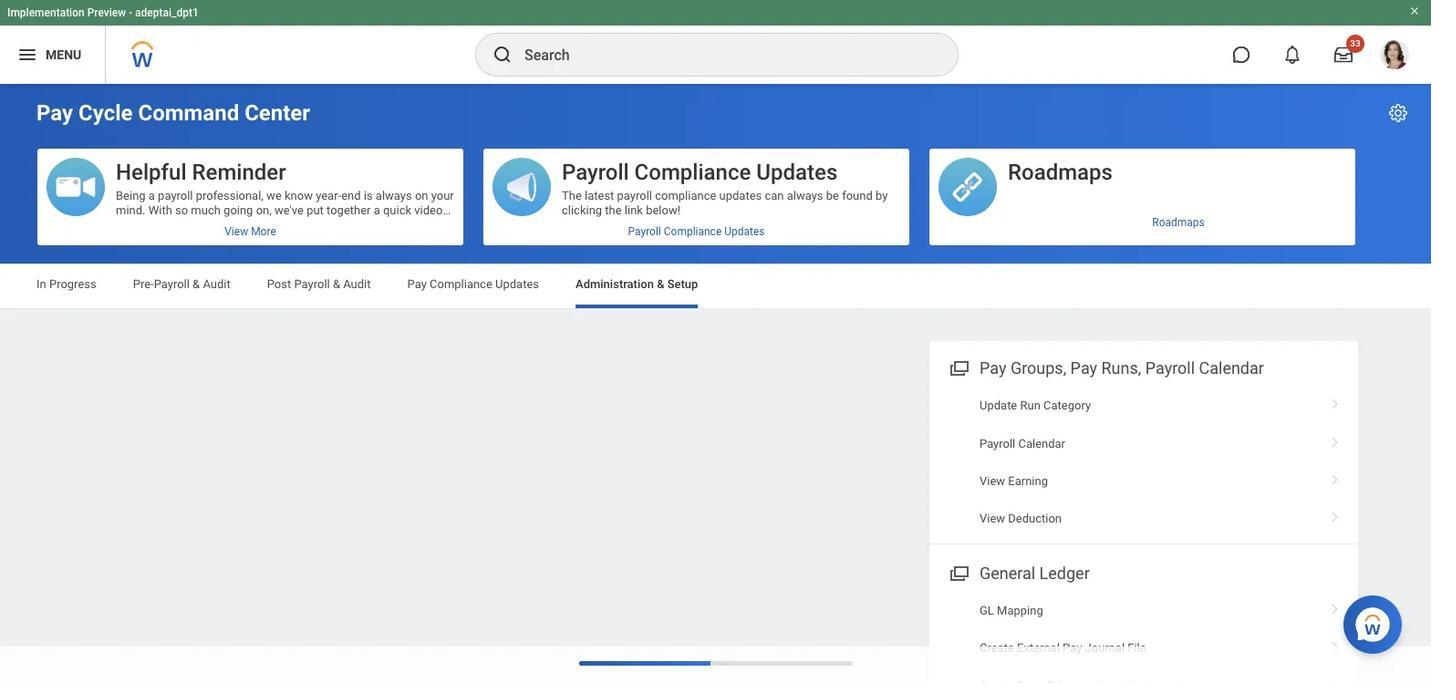 Task type: locate. For each thing, give the bounding box(es) containing it.
3 chevron right image from the top
[[1324, 635, 1347, 653]]

a up help
[[374, 203, 380, 217]]

chevron right image inside update run category link
[[1324, 392, 1347, 411]]

1 view from the top
[[980, 474, 1005, 488]]

to
[[116, 218, 126, 232], [343, 218, 354, 232]]

to down together
[[343, 218, 354, 232]]

1 horizontal spatial roadmaps
[[1152, 216, 1205, 229]]

1 vertical spatial your
[[410, 218, 433, 232]]

1 chevron right image from the top
[[1324, 430, 1347, 448]]

chevron right image inside payroll calendar link
[[1324, 430, 1347, 448]]

2 chevron right image from the top
[[1324, 468, 1347, 486]]

&
[[193, 277, 200, 291], [333, 277, 340, 291], [657, 277, 664, 291]]

payroll compliance updates
[[562, 160, 838, 185], [628, 225, 765, 238]]

0 vertical spatial your
[[431, 189, 454, 202]]

some
[[204, 218, 234, 232]]

view inside view deduction link
[[980, 512, 1005, 526]]

main content
[[0, 84, 1431, 683]]

compliance up compliance
[[635, 160, 751, 185]]

a up the with
[[149, 189, 155, 202]]

1 & from the left
[[193, 277, 200, 291]]

pay left cycle
[[36, 100, 73, 126]]

the latest payroll compliance updates can always be found by clicking the link below!
[[562, 189, 888, 217]]

compliance
[[635, 160, 751, 185], [664, 225, 722, 238], [430, 277, 492, 291]]

video
[[414, 203, 443, 217]]

1 horizontal spatial payroll
[[617, 189, 652, 202]]

your down video
[[410, 218, 433, 232]]

2 always from the left
[[787, 189, 823, 202]]

found
[[842, 189, 873, 202]]

0 horizontal spatial always
[[376, 189, 412, 202]]

0 horizontal spatial &
[[193, 277, 200, 291]]

calendar
[[1199, 358, 1264, 378], [1018, 436, 1065, 450]]

0 vertical spatial roadmaps
[[1008, 160, 1113, 185]]

chevron right image
[[1324, 392, 1347, 411], [1324, 597, 1347, 616], [1324, 635, 1347, 653], [1324, 673, 1347, 683]]

& for pre-payroll & audit
[[193, 277, 200, 291]]

payroll inside 'being a payroll professional, we know year-end is always on your mind. with so much going on, we've put together a quick video to remind you of some important concepts to help keep your stress down!'
[[158, 189, 193, 202]]

& right 'pre-'
[[193, 277, 200, 291]]

latest
[[585, 189, 614, 202]]

compliance inside tab list
[[430, 277, 492, 291]]

view left deduction
[[980, 512, 1005, 526]]

menu group image
[[946, 560, 971, 584]]

together
[[327, 203, 371, 217]]

0 vertical spatial list
[[929, 387, 1358, 538]]

chevron right image inside gl mapping link
[[1324, 597, 1347, 616]]

1 vertical spatial calendar
[[1018, 436, 1065, 450]]

in progress
[[36, 277, 96, 291]]

1 horizontal spatial calendar
[[1199, 358, 1264, 378]]

1 horizontal spatial always
[[787, 189, 823, 202]]

search image
[[492, 44, 514, 66]]

1 horizontal spatial audit
[[343, 277, 371, 291]]

0 horizontal spatial roadmaps
[[1008, 160, 1113, 185]]

command
[[138, 100, 239, 126]]

2 list from the top
[[929, 592, 1358, 683]]

view
[[980, 474, 1005, 488], [980, 512, 1005, 526]]

close environment banner image
[[1409, 5, 1420, 16]]

general
[[980, 563, 1035, 583]]

1 chevron right image from the top
[[1324, 392, 1347, 411]]

payroll compliance updates link
[[483, 218, 909, 245]]

important
[[237, 218, 289, 232]]

menu banner
[[0, 0, 1431, 84]]

mind.
[[116, 203, 145, 217]]

updates
[[756, 160, 838, 185], [724, 225, 765, 238], [495, 277, 539, 291]]

pay down video
[[407, 277, 427, 291]]

payroll compliance updates down compliance
[[628, 225, 765, 238]]

administration
[[576, 277, 654, 291]]

end
[[341, 189, 361, 202]]

a
[[149, 189, 155, 202], [374, 203, 380, 217]]

post
[[267, 277, 291, 291]]

payroll for helpful
[[158, 189, 193, 202]]

list for groups,
[[929, 387, 1358, 538]]

payroll
[[158, 189, 193, 202], [617, 189, 652, 202]]

payroll up so
[[158, 189, 193, 202]]

ledger
[[1040, 563, 1090, 583]]

1 payroll from the left
[[158, 189, 193, 202]]

you
[[169, 218, 188, 232]]

1 vertical spatial view
[[980, 512, 1005, 526]]

pay left journal
[[1063, 641, 1082, 655]]

chevron right image inside view earning link
[[1324, 468, 1347, 486]]

1 to from the left
[[116, 218, 126, 232]]

administration & setup
[[576, 277, 698, 291]]

4 chevron right image from the top
[[1324, 673, 1347, 683]]

view left earning
[[980, 474, 1005, 488]]

always left the be in the right of the page
[[787, 189, 823, 202]]

pay for pay cycle command center
[[36, 100, 73, 126]]

audit down help
[[343, 277, 371, 291]]

chevron right image inside view deduction link
[[1324, 506, 1347, 524]]

2 audit from the left
[[343, 277, 371, 291]]

justify image
[[16, 44, 38, 66]]

earning
[[1008, 474, 1048, 488]]

menu
[[46, 47, 81, 62]]

pay right menu group image
[[980, 358, 1007, 378]]

list containing update run category
[[929, 387, 1358, 538]]

the
[[605, 203, 622, 217]]

3 chevron right image from the top
[[1324, 506, 1347, 524]]

help
[[357, 218, 379, 232]]

audit down the some on the left of page
[[203, 277, 231, 291]]

year-
[[316, 189, 341, 202]]

tab list inside main content
[[18, 265, 1413, 308]]

pay inside tab list
[[407, 277, 427, 291]]

create external pay journal file link
[[929, 630, 1358, 667]]

0 vertical spatial view
[[980, 474, 1005, 488]]

always inside 'being a payroll professional, we know year-end is always on your mind. with so much going on, we've put together a quick video to remind you of some important concepts to help keep your stress down!'
[[376, 189, 412, 202]]

pay inside list
[[1063, 641, 1082, 655]]

compliance
[[655, 189, 716, 202]]

1 vertical spatial roadmaps
[[1152, 216, 1205, 229]]

your up video
[[431, 189, 454, 202]]

keep
[[382, 218, 407, 232]]

implementation preview -   adeptai_dpt1
[[7, 6, 199, 19]]

stress
[[116, 233, 148, 246]]

2 & from the left
[[333, 277, 340, 291]]

always up quick
[[376, 189, 412, 202]]

always
[[376, 189, 412, 202], [787, 189, 823, 202]]

0 horizontal spatial payroll
[[158, 189, 193, 202]]

& for post payroll & audit
[[333, 277, 340, 291]]

to down mind.
[[116, 218, 126, 232]]

list containing gl mapping
[[929, 592, 1358, 683]]

chevron right image
[[1324, 430, 1347, 448], [1324, 468, 1347, 486], [1324, 506, 1347, 524]]

payroll down the update
[[980, 436, 1015, 450]]

by
[[876, 189, 888, 202]]

0 vertical spatial calendar
[[1199, 358, 1264, 378]]

update run category link
[[929, 387, 1358, 425]]

view for view earning
[[980, 474, 1005, 488]]

payroll inside list
[[980, 436, 1015, 450]]

0 horizontal spatial audit
[[203, 277, 231, 291]]

2 vertical spatial compliance
[[430, 277, 492, 291]]

1 vertical spatial chevron right image
[[1324, 468, 1347, 486]]

2 vertical spatial chevron right image
[[1324, 506, 1347, 524]]

main content containing pay cycle command center
[[0, 84, 1431, 683]]

gl mapping
[[980, 604, 1043, 617]]

audit
[[203, 277, 231, 291], [343, 277, 371, 291]]

payroll up link
[[617, 189, 652, 202]]

update run category
[[980, 399, 1091, 412]]

0 horizontal spatial a
[[149, 189, 155, 202]]

compliance down the below!
[[664, 225, 722, 238]]

payroll right post
[[294, 277, 330, 291]]

roadmaps inside button
[[1008, 160, 1113, 185]]

pay compliance updates
[[407, 277, 539, 291]]

list
[[929, 387, 1358, 538], [929, 592, 1358, 683]]

view inside view earning link
[[980, 474, 1005, 488]]

0 vertical spatial chevron right image
[[1324, 430, 1347, 448]]

payroll compliance updates up compliance
[[562, 160, 838, 185]]

2 view from the top
[[980, 512, 1005, 526]]

1 vertical spatial list
[[929, 592, 1358, 683]]

1 list from the top
[[929, 387, 1358, 538]]

menu button
[[0, 26, 105, 84]]

payroll calendar
[[980, 436, 1065, 450]]

payroll inside the latest payroll compliance updates can always be found by clicking the link below!
[[617, 189, 652, 202]]

tab list containing in progress
[[18, 265, 1413, 308]]

0 horizontal spatial to
[[116, 218, 126, 232]]

tab list
[[18, 265, 1413, 308]]

payroll
[[562, 160, 629, 185], [628, 225, 661, 238], [154, 277, 190, 291], [294, 277, 330, 291], [1145, 358, 1195, 378], [980, 436, 1015, 450]]

payroll calendar link
[[929, 425, 1358, 462]]

chevron right image for view earning
[[1324, 468, 1347, 486]]

& right post
[[333, 277, 340, 291]]

chevron right image inside "create external pay journal file" link
[[1324, 635, 1347, 653]]

0 vertical spatial updates
[[756, 160, 838, 185]]

payroll for payroll
[[617, 189, 652, 202]]

1 audit from the left
[[203, 277, 231, 291]]

pay
[[36, 100, 73, 126], [407, 277, 427, 291], [980, 358, 1007, 378], [1071, 358, 1097, 378], [1063, 641, 1082, 655]]

audit for post payroll & audit
[[343, 277, 371, 291]]

pay for pay compliance updates
[[407, 277, 427, 291]]

chevron right image for gl mapping
[[1324, 597, 1347, 616]]

list for ledger
[[929, 592, 1358, 683]]

remind
[[129, 218, 166, 232]]

being
[[116, 189, 146, 202]]

1 always from the left
[[376, 189, 412, 202]]

audit for pre-payroll & audit
[[203, 277, 231, 291]]

we've
[[275, 203, 304, 217]]

1 horizontal spatial &
[[333, 277, 340, 291]]

1 horizontal spatial to
[[343, 218, 354, 232]]

2 chevron right image from the top
[[1324, 597, 1347, 616]]

roadmaps
[[1008, 160, 1113, 185], [1152, 216, 1205, 229]]

always inside the latest payroll compliance updates can always be found by clicking the link below!
[[787, 189, 823, 202]]

general ledger
[[980, 563, 1090, 583]]

of
[[191, 218, 202, 232]]

2 payroll from the left
[[617, 189, 652, 202]]

0 vertical spatial payroll compliance updates
[[562, 160, 838, 185]]

compliance down video
[[430, 277, 492, 291]]

& left setup
[[657, 277, 664, 291]]

deduction
[[1008, 512, 1062, 526]]

2 horizontal spatial &
[[657, 277, 664, 291]]

cycle
[[79, 100, 133, 126]]



Task type: describe. For each thing, give the bounding box(es) containing it.
gl
[[980, 604, 994, 617]]

view for view deduction
[[980, 512, 1005, 526]]

adeptai_dpt1
[[135, 6, 199, 19]]

so
[[175, 203, 188, 217]]

pre-payroll & audit
[[133, 277, 231, 291]]

be
[[826, 189, 839, 202]]

0 horizontal spatial calendar
[[1018, 436, 1065, 450]]

implementation
[[7, 6, 85, 19]]

center
[[245, 100, 310, 126]]

roadmaps link
[[929, 208, 1355, 236]]

chevron right image for view deduction
[[1324, 506, 1347, 524]]

33
[[1350, 38, 1361, 48]]

run
[[1020, 399, 1041, 412]]

1 horizontal spatial a
[[374, 203, 380, 217]]

we
[[266, 189, 282, 202]]

roadmaps button
[[929, 149, 1355, 218]]

view deduction
[[980, 512, 1062, 526]]

update
[[980, 399, 1017, 412]]

chevron right image for update run category
[[1324, 392, 1347, 411]]

1 vertical spatial updates
[[724, 225, 765, 238]]

pre-
[[133, 277, 154, 291]]

groups,
[[1011, 358, 1066, 378]]

is
[[364, 189, 373, 202]]

33 button
[[1324, 35, 1365, 75]]

on
[[415, 189, 428, 202]]

1 vertical spatial payroll compliance updates
[[628, 225, 765, 238]]

reminder
[[192, 160, 286, 185]]

configure this page image
[[1387, 102, 1409, 124]]

in
[[36, 277, 46, 291]]

category
[[1044, 399, 1091, 412]]

2 to from the left
[[343, 218, 354, 232]]

helpful
[[116, 160, 187, 185]]

view deduction link
[[929, 500, 1358, 538]]

gl mapping link
[[929, 592, 1358, 630]]

payroll up update run category link
[[1145, 358, 1195, 378]]

link
[[625, 203, 643, 217]]

down!
[[151, 233, 183, 246]]

chevron right image for create external pay journal file
[[1324, 635, 1347, 653]]

can
[[765, 189, 784, 202]]

helpful reminder
[[116, 160, 286, 185]]

pay cycle command center
[[36, 100, 310, 126]]

payroll down link
[[628, 225, 661, 238]]

view earning
[[980, 474, 1048, 488]]

quick
[[383, 203, 411, 217]]

create external pay journal file
[[980, 641, 1146, 655]]

view earning link
[[929, 462, 1358, 500]]

runs,
[[1101, 358, 1141, 378]]

1 vertical spatial compliance
[[664, 225, 722, 238]]

mapping
[[997, 604, 1043, 617]]

concepts
[[292, 218, 340, 232]]

clicking
[[562, 203, 602, 217]]

setup
[[667, 277, 698, 291]]

being a payroll professional, we know year-end is always on your mind. with so much going on, we've put together a quick video to remind you of some important concepts to help keep your stress down!
[[116, 189, 454, 246]]

file
[[1128, 641, 1146, 655]]

payroll down 'down!'
[[154, 277, 190, 291]]

pay left the runs,
[[1071, 358, 1097, 378]]

chevron right image for payroll calendar
[[1324, 430, 1347, 448]]

pay groups, pay runs, payroll calendar
[[980, 358, 1264, 378]]

post payroll & audit
[[267, 277, 371, 291]]

0 vertical spatial compliance
[[635, 160, 751, 185]]

menu group image
[[946, 355, 971, 379]]

Search Workday  search field
[[524, 35, 920, 75]]

payroll up latest
[[562, 160, 629, 185]]

create
[[980, 641, 1014, 655]]

on,
[[256, 203, 272, 217]]

notifications large image
[[1283, 46, 1302, 64]]

know
[[285, 189, 313, 202]]

inbox large image
[[1334, 46, 1353, 64]]

the
[[562, 189, 582, 202]]

preview
[[87, 6, 126, 19]]

progress
[[49, 277, 96, 291]]

journal
[[1085, 641, 1125, 655]]

below!
[[646, 203, 680, 217]]

3 & from the left
[[657, 277, 664, 291]]

going
[[224, 203, 253, 217]]

updates
[[719, 189, 762, 202]]

2 vertical spatial updates
[[495, 277, 539, 291]]

professional,
[[196, 189, 264, 202]]

pay for pay groups, pay runs, payroll calendar
[[980, 358, 1007, 378]]

profile logan mcneil image
[[1380, 40, 1409, 73]]

put
[[307, 203, 324, 217]]

much
[[191, 203, 221, 217]]

with
[[148, 203, 172, 217]]



Task type: vqa. For each thing, say whether or not it's contained in the screenshot.
close environment banner icon
yes



